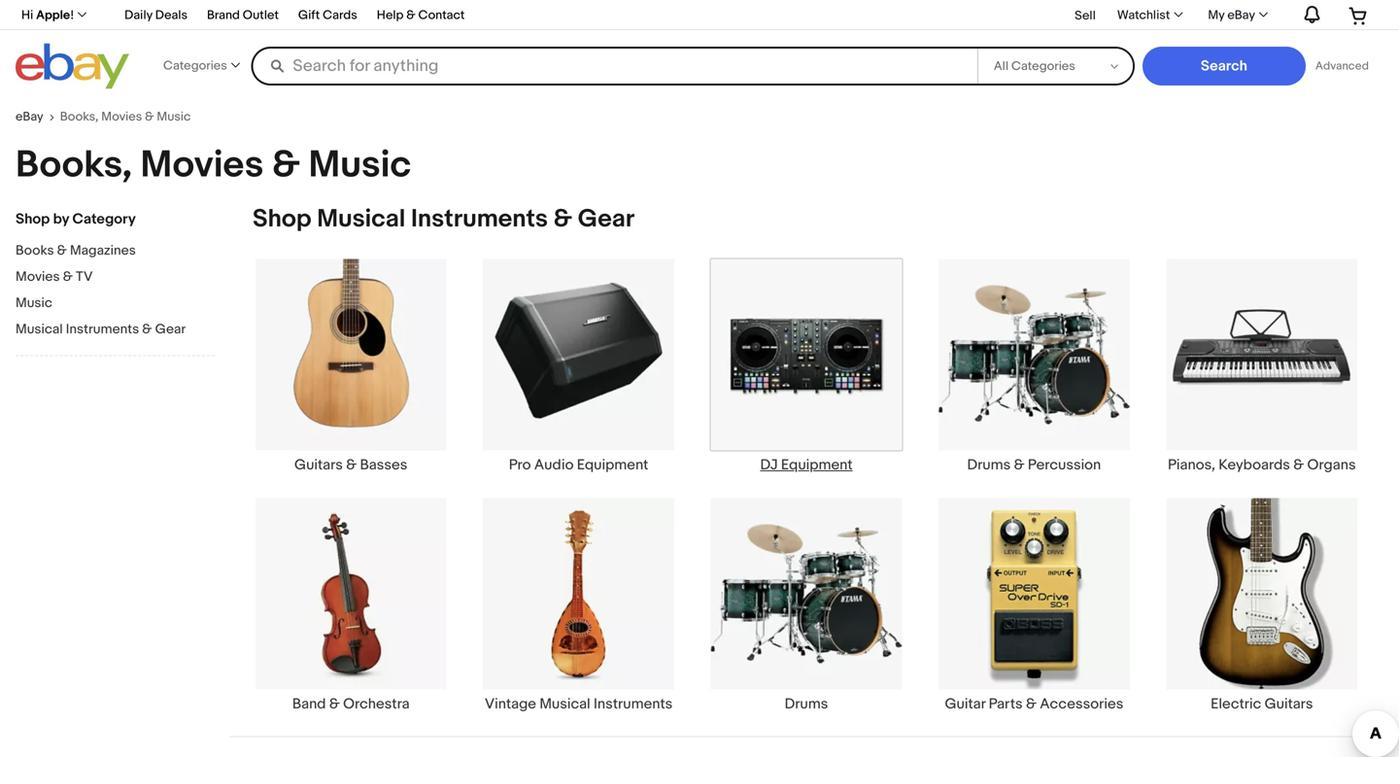Task type: describe. For each thing, give the bounding box(es) containing it.
musical for shop
[[317, 204, 406, 234]]

1 horizontal spatial gear
[[578, 204, 635, 234]]

musical inside books & magazines movies & tv music musical instruments & gear
[[16, 321, 63, 338]]

outlet
[[243, 8, 279, 23]]

2 equipment from the left
[[782, 456, 853, 474]]

books & magazines link
[[16, 243, 200, 261]]

advanced
[[1316, 59, 1370, 73]]

cards
[[323, 8, 357, 23]]

deals
[[155, 8, 188, 23]]

!
[[70, 8, 74, 23]]

magazines
[[70, 243, 136, 259]]

drums & percussion
[[968, 456, 1102, 474]]

0 horizontal spatial guitars
[[295, 456, 343, 474]]

help & contact link
[[377, 5, 465, 28]]

brand outlet link
[[207, 5, 279, 28]]

guitars & basses link
[[237, 258, 465, 474]]

watchlist link
[[1107, 4, 1192, 27]]

pianos, keyboards & organs
[[1169, 456, 1357, 474]]

advanced link
[[1307, 47, 1379, 86]]

pro audio equipment link
[[465, 258, 693, 474]]

shop for shop musical instruments & gear
[[253, 204, 312, 234]]

keyboards
[[1219, 456, 1291, 474]]

my
[[1209, 8, 1225, 23]]

1 vertical spatial movies
[[140, 143, 264, 188]]

music link
[[16, 295, 200, 314]]

help
[[377, 8, 404, 23]]

vintage
[[485, 695, 537, 713]]

audio
[[535, 456, 574, 474]]

apple
[[36, 8, 70, 23]]

your shopping cart image
[[1348, 5, 1371, 25]]

musical for vintage
[[540, 695, 591, 713]]

sell
[[1075, 8, 1096, 23]]

1 equipment from the left
[[577, 456, 649, 474]]

band & orchestra link
[[237, 497, 465, 713]]

gift cards link
[[298, 5, 357, 28]]

0 vertical spatial music
[[157, 109, 191, 124]]

list inside "books, movies & music" main content
[[229, 258, 1384, 736]]

drums for drums & percussion
[[968, 456, 1011, 474]]

vintage musical instruments
[[485, 695, 673, 713]]

1 vertical spatial books, movies & music
[[16, 143, 411, 188]]

dj
[[761, 456, 778, 474]]

guitar parts & accessories link
[[921, 497, 1149, 713]]

orchestra
[[343, 695, 410, 713]]

organs
[[1308, 456, 1357, 474]]

daily deals link
[[125, 5, 188, 28]]

dj equipment link
[[693, 258, 921, 474]]

musical instruments & gear link
[[16, 321, 200, 340]]

guitar parts & accessories
[[945, 695, 1124, 713]]

drums for drums
[[785, 695, 829, 713]]

banner containing hi
[[11, 0, 1384, 94]]

shop for shop by category
[[16, 210, 50, 228]]

pro audio equipment
[[509, 456, 649, 474]]

gift cards
[[298, 8, 357, 23]]

categories button
[[157, 45, 246, 87]]

help & contact
[[377, 8, 465, 23]]

daily
[[125, 8, 153, 23]]

pianos,
[[1169, 456, 1216, 474]]

ebay link
[[16, 109, 60, 124]]

gear inside books & magazines movies & tv music musical instruments & gear
[[155, 321, 186, 338]]

brand
[[207, 8, 240, 23]]

my ebay link
[[1198, 4, 1277, 27]]

books, movies & music main content
[[0, 94, 1400, 757]]

ebay inside "link"
[[1228, 8, 1256, 23]]

account navigation
[[11, 0, 1384, 30]]

gift
[[298, 8, 320, 23]]

& inside the account navigation
[[407, 8, 416, 23]]

instruments for shop musical instruments & gear
[[411, 204, 548, 234]]



Task type: vqa. For each thing, say whether or not it's contained in the screenshot.
Sports Memorabilia, Fan Shop & Sports Cards on the top
no



Task type: locate. For each thing, give the bounding box(es) containing it.
notifications image
[[1301, 5, 1323, 24]]

0 horizontal spatial shop
[[16, 210, 50, 228]]

drums & percussion link
[[921, 258, 1149, 474]]

electric
[[1211, 695, 1262, 713]]

0 horizontal spatial instruments
[[66, 321, 139, 338]]

2 horizontal spatial instruments
[[594, 695, 673, 713]]

1 horizontal spatial instruments
[[411, 204, 548, 234]]

shop by category
[[16, 210, 136, 228]]

books, up shop by category
[[16, 143, 132, 188]]

drums link
[[693, 497, 921, 713]]

vintage musical instruments link
[[465, 497, 693, 713]]

tv
[[76, 269, 93, 285]]

2 vertical spatial movies
[[16, 269, 60, 285]]

categories
[[163, 58, 227, 73]]

0 vertical spatial musical
[[317, 204, 406, 234]]

0 vertical spatial gear
[[578, 204, 635, 234]]

0 vertical spatial ebay
[[1228, 8, 1256, 23]]

equipment right audio in the bottom of the page
[[577, 456, 649, 474]]

0 horizontal spatial music
[[16, 295, 52, 312]]

1 horizontal spatial ebay
[[1228, 8, 1256, 23]]

percussion
[[1028, 456, 1102, 474]]

0 horizontal spatial equipment
[[577, 456, 649, 474]]

2 horizontal spatial music
[[309, 143, 411, 188]]

1 vertical spatial drums
[[785, 695, 829, 713]]

movies & tv link
[[16, 269, 200, 287]]

drums
[[968, 456, 1011, 474], [785, 695, 829, 713]]

2 vertical spatial instruments
[[594, 695, 673, 713]]

dj equipment
[[761, 456, 853, 474]]

music
[[157, 109, 191, 124], [309, 143, 411, 188], [16, 295, 52, 312]]

daily deals
[[125, 8, 188, 23]]

&
[[407, 8, 416, 23], [145, 109, 154, 124], [272, 143, 300, 188], [554, 204, 573, 234], [57, 243, 67, 259], [63, 269, 73, 285], [142, 321, 152, 338], [346, 456, 357, 474], [1015, 456, 1025, 474], [1294, 456, 1305, 474], [329, 695, 340, 713], [1027, 695, 1037, 713]]

0 vertical spatial books, movies & music
[[60, 109, 191, 124]]

ebay down ebay home image
[[16, 109, 43, 124]]

1 vertical spatial musical
[[16, 321, 63, 338]]

musical
[[317, 204, 406, 234], [16, 321, 63, 338], [540, 695, 591, 713]]

ebay home image
[[16, 43, 129, 89]]

2 vertical spatial music
[[16, 295, 52, 312]]

hi
[[21, 8, 33, 23]]

1 horizontal spatial music
[[157, 109, 191, 124]]

books & magazines movies & tv music musical instruments & gear
[[16, 243, 186, 338]]

banner
[[11, 0, 1384, 94]]

0 horizontal spatial ebay
[[16, 109, 43, 124]]

equipment
[[577, 456, 649, 474], [782, 456, 853, 474]]

music inside books & magazines movies & tv music musical instruments & gear
[[16, 295, 52, 312]]

books,
[[60, 109, 99, 124], [16, 143, 132, 188]]

watchlist
[[1118, 8, 1171, 23]]

accessories
[[1040, 695, 1124, 713]]

electric guitars link
[[1149, 497, 1377, 713]]

band
[[292, 695, 326, 713]]

by
[[53, 210, 69, 228]]

ebay
[[1228, 8, 1256, 23], [16, 109, 43, 124]]

1 vertical spatial ebay
[[16, 109, 43, 124]]

0 horizontal spatial gear
[[155, 321, 186, 338]]

guitars & basses
[[295, 456, 408, 474]]

1 vertical spatial gear
[[155, 321, 186, 338]]

guitars
[[295, 456, 343, 474], [1265, 695, 1314, 713]]

0 vertical spatial movies
[[101, 109, 142, 124]]

equipment right dj
[[782, 456, 853, 474]]

0 horizontal spatial drums
[[785, 695, 829, 713]]

1 horizontal spatial drums
[[968, 456, 1011, 474]]

list
[[229, 258, 1384, 736]]

sell link
[[1067, 8, 1105, 23]]

0 vertical spatial drums
[[968, 456, 1011, 474]]

0 vertical spatial instruments
[[411, 204, 548, 234]]

2 vertical spatial musical
[[540, 695, 591, 713]]

contact
[[418, 8, 465, 23]]

0 horizontal spatial musical
[[16, 321, 63, 338]]

books
[[16, 243, 54, 259]]

None submit
[[1143, 47, 1307, 86]]

ebay right my
[[1228, 8, 1256, 23]]

brand outlet
[[207, 8, 279, 23]]

pro
[[509, 456, 531, 474]]

basses
[[360, 456, 408, 474]]

1 vertical spatial music
[[309, 143, 411, 188]]

hi apple !
[[21, 8, 74, 23]]

books, movies & music
[[60, 109, 191, 124], [16, 143, 411, 188]]

gear
[[578, 204, 635, 234], [155, 321, 186, 338]]

movies
[[101, 109, 142, 124], [140, 143, 264, 188], [16, 269, 60, 285]]

guitars left 'basses' on the left of the page
[[295, 456, 343, 474]]

guitar
[[945, 695, 986, 713]]

books, down ebay home image
[[60, 109, 99, 124]]

1 horizontal spatial equipment
[[782, 456, 853, 474]]

category
[[72, 210, 136, 228]]

Search for anything text field
[[254, 49, 974, 84]]

1 horizontal spatial shop
[[253, 204, 312, 234]]

electric guitars
[[1211, 695, 1314, 713]]

1 vertical spatial guitars
[[1265, 695, 1314, 713]]

parts
[[989, 695, 1023, 713]]

shop
[[253, 204, 312, 234], [16, 210, 50, 228]]

1 horizontal spatial guitars
[[1265, 695, 1314, 713]]

0 vertical spatial books,
[[60, 109, 99, 124]]

my ebay
[[1209, 8, 1256, 23]]

list containing guitars & basses
[[229, 258, 1384, 736]]

shop musical instruments & gear
[[253, 204, 635, 234]]

pianos, keyboards & organs link
[[1149, 258, 1377, 474]]

instruments
[[411, 204, 548, 234], [66, 321, 139, 338], [594, 695, 673, 713]]

movies inside books & magazines movies & tv music musical instruments & gear
[[16, 269, 60, 285]]

instruments for vintage musical instruments
[[594, 695, 673, 713]]

ebay inside "books, movies & music" main content
[[16, 109, 43, 124]]

guitars right electric
[[1265, 695, 1314, 713]]

band & orchestra
[[292, 695, 410, 713]]

1 vertical spatial books,
[[16, 143, 132, 188]]

1 vertical spatial instruments
[[66, 321, 139, 338]]

2 horizontal spatial musical
[[540, 695, 591, 713]]

instruments inside books & magazines movies & tv music musical instruments & gear
[[66, 321, 139, 338]]

0 vertical spatial guitars
[[295, 456, 343, 474]]

1 horizontal spatial musical
[[317, 204, 406, 234]]



